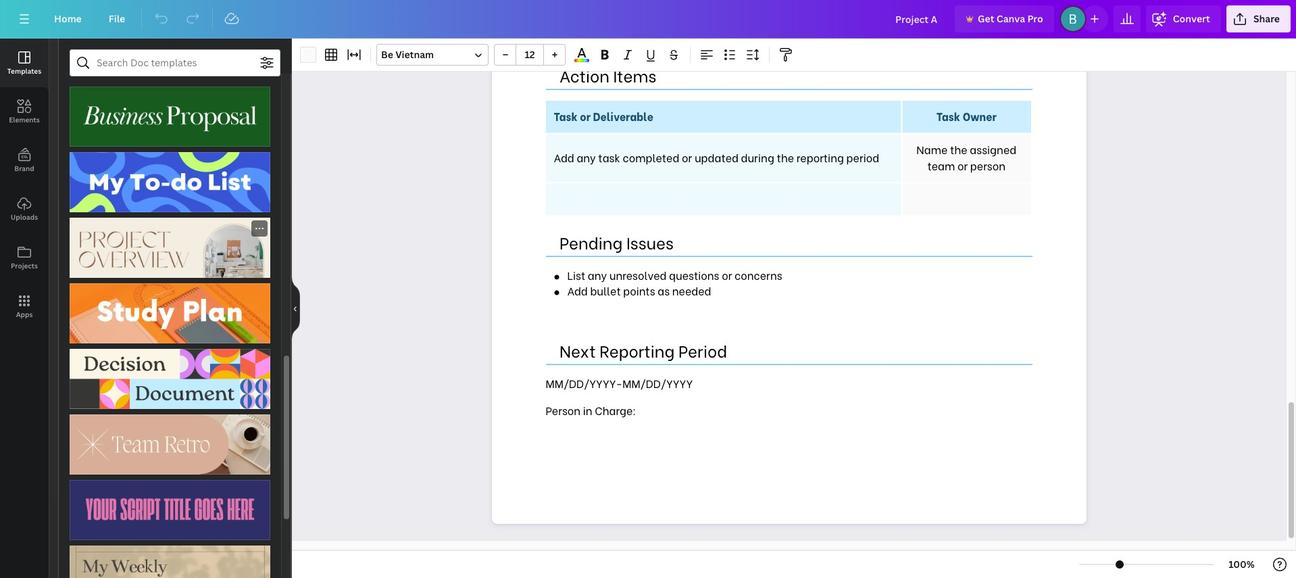 Task type: locate. For each thing, give the bounding box(es) containing it.
group
[[494, 44, 566, 66]]

points
[[624, 282, 656, 298]]

brand
[[14, 164, 34, 173]]

– – number field
[[521, 48, 540, 61]]

needed
[[673, 282, 712, 298]]

person
[[546, 402, 581, 418]]

to-do list personal docs banner in blue light blue neon green playful abstract style group
[[70, 144, 270, 212]]

study plan docs banner in bright orange white vibrant professional style group
[[70, 275, 270, 343]]

get canva pro
[[978, 12, 1044, 25]]

event/business proposal professional docs banner in green white traditional corporate style group
[[70, 78, 270, 146]]

None text field
[[492, 0, 1087, 524]]

canva
[[997, 12, 1026, 25]]

projects
[[11, 261, 38, 270]]

templates
[[7, 66, 41, 76]]

or
[[722, 267, 732, 283]]

questions
[[669, 267, 720, 283]]

add
[[568, 282, 588, 298]]

brand button
[[0, 136, 49, 185]]

file
[[109, 12, 125, 25]]

side panel tab list
[[0, 39, 49, 331]]

bullet
[[591, 282, 621, 298]]

file button
[[98, 5, 136, 32]]

study plan docs banner in bright orange white vibrant professional style image
[[70, 283, 270, 343]]

uploads button
[[0, 185, 49, 233]]

in
[[583, 402, 593, 418]]

be vietnam button
[[377, 44, 489, 66]]

Design title text field
[[885, 5, 950, 32]]

planner personal docs banner in tan ash grey warm classic style group
[[70, 538, 270, 578]]

home link
[[43, 5, 92, 32]]

planner personal docs banner in tan ash grey warm classic style image
[[70, 546, 270, 578]]

mm/dd/yyyy-
[[546, 375, 623, 391]]

person in charge:
[[546, 402, 639, 418]]

#fafafa image
[[300, 47, 316, 63]]

be
[[381, 48, 393, 61]]

Search Doc templates search field
[[97, 50, 254, 76]]

project overview/one-pager professional docs banner in beige brown warm classic style group
[[70, 218, 270, 278]]



Task type: vqa. For each thing, say whether or not it's contained in the screenshot.
Convert 'button'
yes



Task type: describe. For each thing, give the bounding box(es) containing it.
as
[[658, 282, 670, 298]]

main menu bar
[[0, 0, 1297, 39]]

elements button
[[0, 87, 49, 136]]

mm/dd/yyyy
[[623, 375, 693, 391]]

be vietnam
[[381, 48, 434, 61]]

get canva pro button
[[955, 5, 1055, 32]]

share
[[1254, 12, 1281, 25]]

hide image
[[291, 276, 300, 341]]

home
[[54, 12, 82, 25]]

apps button
[[0, 282, 49, 331]]

project overview/one-pager professional docs banner in beige brown warm classic style image
[[70, 218, 270, 278]]

list any unresolved questions or concerns add bullet points as needed
[[568, 267, 783, 298]]

color range image
[[575, 59, 589, 62]]

list
[[568, 267, 586, 283]]

apps
[[16, 310, 33, 319]]

100% button
[[1221, 554, 1264, 575]]

templates button
[[0, 39, 49, 87]]

any
[[588, 267, 607, 283]]

get
[[978, 12, 995, 25]]

mm/dd/yyyy-mm/dd/yyyy
[[546, 375, 693, 391]]

pro
[[1028, 12, 1044, 25]]

video script docs banner in indigo pink bold style group
[[70, 472, 270, 540]]

team retro professional docs banner in salmon tan warm classic style group
[[70, 406, 270, 475]]

uploads
[[11, 212, 38, 222]]

concerns
[[735, 267, 783, 283]]

projects button
[[0, 233, 49, 282]]

team retro professional docs banner in salmon tan warm classic style image
[[70, 414, 270, 475]]

none text field containing list any unresolved questions or concerns
[[492, 0, 1087, 524]]

video script docs banner in indigo pink bold style image
[[70, 480, 270, 540]]

to-do list personal docs banner in blue light blue neon green playful abstract style image
[[70, 152, 270, 212]]

convert
[[1174, 12, 1211, 25]]

elements
[[9, 115, 40, 124]]

unresolved
[[610, 267, 667, 283]]

decision document docs banner in blue purple black geometric style group
[[70, 341, 270, 409]]

100%
[[1229, 558, 1256, 571]]

charge:
[[595, 402, 636, 418]]

event/business proposal professional docs banner in green white traditional corporate style image
[[70, 86, 270, 146]]

decision document docs banner in blue purple black geometric style image
[[70, 349, 270, 409]]

share button
[[1227, 5, 1291, 32]]

convert button
[[1147, 5, 1222, 32]]

vietnam
[[396, 48, 434, 61]]



